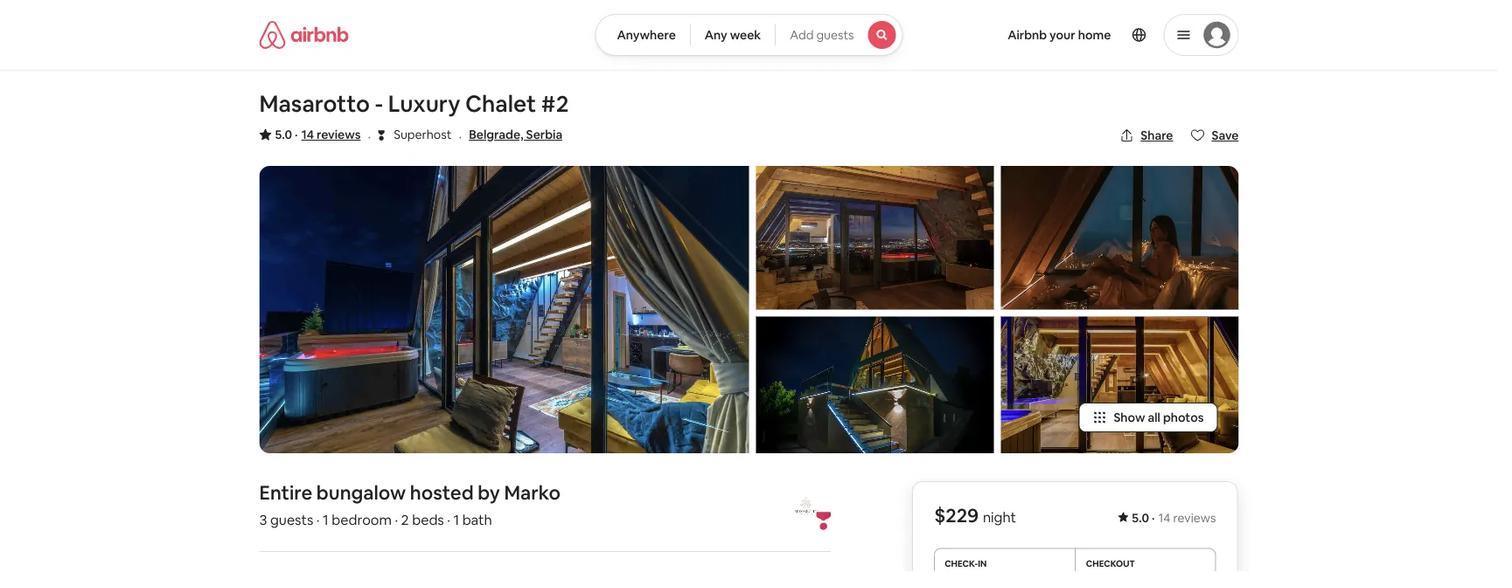 Task type: describe. For each thing, give the bounding box(es) containing it.
share button
[[1113, 121, 1180, 150]]

#2
[[541, 89, 569, 119]]

by marko
[[478, 481, 561, 505]]

1 horizontal spatial 5.0
[[1132, 511, 1149, 526]]

1 vertical spatial 14
[[1158, 511, 1171, 526]]

add
[[790, 27, 814, 43]]

none search field containing anywhere
[[595, 14, 903, 56]]

show all photos
[[1114, 410, 1204, 426]]

your
[[1050, 27, 1075, 43]]

night
[[983, 509, 1016, 527]]

0 horizontal spatial 5.0 · 14 reviews
[[275, 127, 361, 143]]

masarotto - luxury chalet #2 image 3 image
[[756, 317, 994, 454]]

masarotto
[[259, 89, 370, 119]]

masarotto - luxury chalet #2 image 4 image
[[1001, 166, 1239, 310]]

any week
[[705, 27, 761, 43]]

masarotto - luxury chalet #2 image 1 image
[[259, 166, 749, 454]]

superhost
[[394, 127, 452, 143]]

show
[[1114, 410, 1145, 426]]

any week button
[[690, 14, 776, 56]]

luxury
[[388, 89, 460, 119]]

2
[[401, 511, 409, 529]]

chalet
[[465, 89, 536, 119]]

any
[[705, 27, 727, 43]]

week
[[730, 27, 761, 43]]

entire
[[259, 481, 312, 505]]

0 horizontal spatial 14
[[301, 127, 314, 143]]

1 horizontal spatial 5.0 · 14 reviews
[[1132, 511, 1216, 526]]

masarotto - luxury chalet #2 image 5 image
[[1001, 317, 1239, 454]]

profile element
[[924, 0, 1239, 70]]

bedroom
[[332, 511, 392, 529]]

0 vertical spatial 5.0
[[275, 127, 292, 143]]

14 reviews button
[[301, 126, 361, 143]]

guests inside button
[[816, 27, 854, 43]]

· belgrade, serbia
[[459, 127, 563, 145]]



Task type: vqa. For each thing, say whether or not it's contained in the screenshot.
bottom 5.0 · 14 reviews
yes



Task type: locate. For each thing, give the bounding box(es) containing it.
save
[[1212, 128, 1239, 143]]

bath
[[462, 511, 492, 529]]

serbia
[[526, 127, 563, 143]]

airbnb
[[1008, 27, 1047, 43]]

󰀃
[[378, 126, 385, 143]]

1 horizontal spatial 14
[[1158, 511, 1171, 526]]

airbnb your home
[[1008, 27, 1111, 43]]

entire bungalow hosted by marko 3 guests · 1 bedroom · 2 beds · 1 bath
[[259, 481, 561, 529]]

3
[[259, 511, 267, 529]]

$229 night
[[934, 504, 1016, 529]]

1 1 from the left
[[323, 511, 329, 529]]

marko is a superhost. learn more about marko. image
[[782, 482, 831, 531], [782, 482, 831, 531]]

anywhere
[[617, 27, 676, 43]]

0 vertical spatial 14
[[301, 127, 314, 143]]

· inside · belgrade, serbia
[[459, 127, 462, 145]]

beds
[[412, 511, 444, 529]]

5.0
[[275, 127, 292, 143], [1132, 511, 1149, 526]]

share
[[1141, 128, 1173, 143]]

anywhere button
[[595, 14, 691, 56]]

1 vertical spatial guests
[[270, 511, 313, 529]]

1 vertical spatial 5.0 · 14 reviews
[[1132, 511, 1216, 526]]

guests right add
[[816, 27, 854, 43]]

1 left bath
[[453, 511, 459, 529]]

0 vertical spatial guests
[[816, 27, 854, 43]]

hosted
[[410, 481, 474, 505]]

1
[[323, 511, 329, 529], [453, 511, 459, 529]]

photos
[[1163, 410, 1204, 426]]

all
[[1148, 410, 1160, 426]]

0 horizontal spatial 5.0
[[275, 127, 292, 143]]

reviews
[[317, 127, 361, 143], [1173, 511, 1216, 526]]

save button
[[1184, 121, 1246, 150]]

5.0 · 14 reviews
[[275, 127, 361, 143], [1132, 511, 1216, 526]]

0 horizontal spatial 1
[[323, 511, 329, 529]]

guests down entire
[[270, 511, 313, 529]]

1 vertical spatial reviews
[[1173, 511, 1216, 526]]

14
[[301, 127, 314, 143], [1158, 511, 1171, 526]]

home
[[1078, 27, 1111, 43]]

belgrade,
[[469, 127, 524, 143]]

show all photos button
[[1079, 403, 1218, 433]]

1 vertical spatial 5.0
[[1132, 511, 1149, 526]]

bungalow
[[316, 481, 406, 505]]

0 horizontal spatial guests
[[270, 511, 313, 529]]

add guests
[[790, 27, 854, 43]]

1 horizontal spatial guests
[[816, 27, 854, 43]]

0 vertical spatial reviews
[[317, 127, 361, 143]]

1 horizontal spatial reviews
[[1173, 511, 1216, 526]]

1 horizontal spatial 1
[[453, 511, 459, 529]]

guests
[[816, 27, 854, 43], [270, 511, 313, 529]]

1 left bedroom
[[323, 511, 329, 529]]

0 horizontal spatial reviews
[[317, 127, 361, 143]]

add guests button
[[775, 14, 903, 56]]

masarotto - luxury chalet #2
[[259, 89, 569, 119]]

None search field
[[595, 14, 903, 56]]

belgrade, serbia button
[[469, 124, 563, 145]]

·
[[295, 127, 298, 143], [368, 127, 371, 145], [459, 127, 462, 145], [1152, 511, 1155, 526], [316, 511, 320, 529], [395, 511, 398, 529], [447, 511, 450, 529]]

masarotto - luxury chalet #2 image 2 image
[[756, 166, 994, 310]]

guests inside 'entire bungalow hosted by marko 3 guests · 1 bedroom · 2 beds · 1 bath'
[[270, 511, 313, 529]]

airbnb your home link
[[997, 17, 1122, 53]]

$229
[[934, 504, 979, 529]]

2 1 from the left
[[453, 511, 459, 529]]

-
[[375, 89, 383, 119]]

0 vertical spatial 5.0 · 14 reviews
[[275, 127, 361, 143]]



